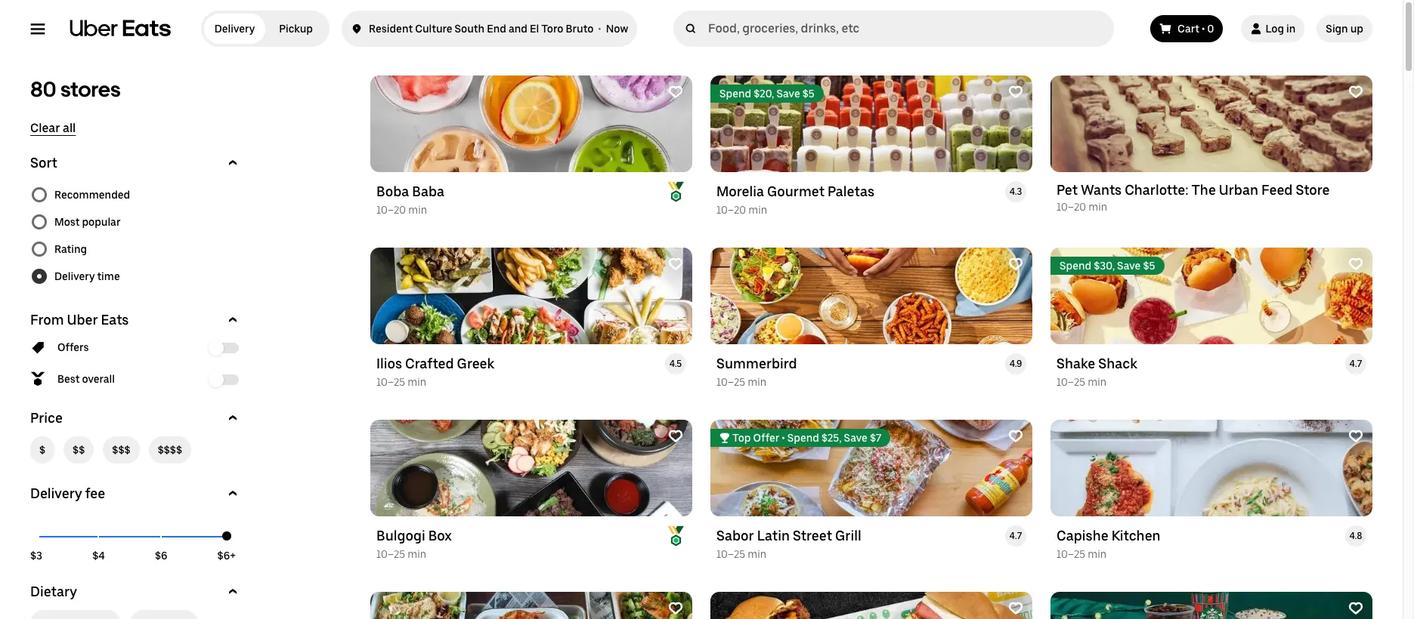 Task type: vqa. For each thing, say whether or not it's contained in the screenshot.
$$$ button
yes



Task type: locate. For each thing, give the bounding box(es) containing it.
delivery left fee
[[30, 486, 82, 502]]

best
[[57, 373, 80, 386]]

dietary
[[30, 584, 77, 600]]

eats
[[101, 312, 129, 328]]

offers
[[57, 342, 89, 354]]

delivery left pickup
[[215, 23, 255, 35]]

pickup
[[279, 23, 313, 35]]

delivery for delivery fee
[[30, 486, 82, 502]]

$$ button
[[64, 437, 94, 464]]

deliver to image
[[351, 20, 363, 38]]

1 vertical spatial delivery
[[54, 271, 95, 283]]

time
[[97, 271, 120, 283]]

rating
[[54, 243, 87, 256]]

log in link
[[1242, 15, 1305, 42]]

uber
[[67, 312, 98, 328]]

cart
[[1178, 23, 1200, 35]]

1 horizontal spatial •
[[1202, 23, 1206, 35]]

$$$ button
[[103, 437, 140, 464]]

$4
[[92, 550, 105, 562]]

0
[[1208, 23, 1215, 35]]

add to favorites image
[[1009, 85, 1024, 100], [1009, 257, 1024, 272], [668, 602, 683, 617], [1009, 602, 1024, 617], [1349, 602, 1364, 617]]

delivery inside 'button'
[[30, 486, 82, 502]]

delivery
[[215, 23, 255, 35], [54, 271, 95, 283], [30, 486, 82, 502]]

clear all
[[30, 121, 76, 135]]

Pickup radio
[[265, 14, 327, 44]]

most
[[54, 216, 80, 228]]

• left now
[[598, 23, 601, 35]]

option group
[[30, 181, 242, 290]]

delivery fee button
[[30, 485, 242, 504]]

80
[[30, 76, 56, 102]]

• left 0
[[1202, 23, 1206, 35]]

delivery inside option
[[215, 23, 255, 35]]

toro
[[541, 23, 564, 35]]

best overall
[[57, 373, 115, 386]]

2 vertical spatial delivery
[[30, 486, 82, 502]]

popular
[[82, 216, 121, 228]]

from uber eats button
[[30, 311, 242, 330]]

delivery down rating
[[54, 271, 95, 283]]

now
[[606, 23, 628, 35]]

resident culture south end and el toro bruto • now
[[369, 23, 628, 35]]

0 vertical spatial delivery
[[215, 23, 255, 35]]

Delivery radio
[[204, 14, 265, 44]]

0 horizontal spatial •
[[598, 23, 601, 35]]

log in
[[1266, 23, 1296, 35]]

option group containing recommended
[[30, 181, 242, 290]]

•
[[598, 23, 601, 35], [1202, 23, 1206, 35]]

sign up
[[1326, 23, 1364, 35]]

cart • 0
[[1178, 23, 1215, 35]]

add to favorites image
[[668, 85, 683, 100], [1349, 85, 1364, 100], [668, 257, 683, 272], [1349, 257, 1364, 272], [668, 429, 683, 445], [1009, 429, 1024, 445], [1349, 429, 1364, 445]]

$$$
[[112, 445, 131, 457]]



Task type: describe. For each thing, give the bounding box(es) containing it.
clear all button
[[30, 121, 76, 136]]

from uber eats
[[30, 312, 129, 328]]

main navigation menu image
[[30, 21, 45, 36]]

Food, groceries, drinks, etc text field
[[708, 21, 1108, 36]]

sign
[[1326, 23, 1349, 35]]

delivery time
[[54, 271, 120, 283]]

$3
[[30, 550, 42, 562]]

clear
[[30, 121, 60, 135]]

from
[[30, 312, 64, 328]]

price button
[[30, 410, 242, 428]]

1 • from the left
[[598, 23, 601, 35]]

and
[[509, 23, 528, 35]]

bruto
[[566, 23, 594, 35]]

delivery for delivery time
[[54, 271, 95, 283]]

sort
[[30, 155, 57, 171]]

recommended
[[54, 189, 130, 201]]

el
[[530, 23, 539, 35]]

$6+
[[217, 550, 236, 562]]

$$
[[73, 445, 85, 457]]

$$$$ button
[[149, 437, 191, 464]]

stores
[[61, 76, 121, 102]]

$6
[[155, 550, 167, 562]]

delivery for delivery
[[215, 23, 255, 35]]

south
[[455, 23, 485, 35]]

end
[[487, 23, 506, 35]]

$
[[39, 445, 45, 457]]

price
[[30, 411, 63, 426]]

sort button
[[30, 154, 242, 172]]

$$$$
[[158, 445, 182, 457]]

2 • from the left
[[1202, 23, 1206, 35]]

all
[[63, 121, 76, 135]]

delivery fee
[[30, 486, 105, 502]]

overall
[[82, 373, 115, 386]]

dietary button
[[30, 584, 242, 602]]

fee
[[85, 486, 105, 502]]

in
[[1287, 23, 1296, 35]]

log
[[1266, 23, 1284, 35]]

$ button
[[30, 437, 55, 464]]

most popular
[[54, 216, 121, 228]]

resident
[[369, 23, 413, 35]]

sign up link
[[1317, 15, 1373, 42]]

80 stores
[[30, 76, 121, 102]]

culture
[[415, 23, 452, 35]]

up
[[1351, 23, 1364, 35]]

uber eats home image
[[70, 20, 171, 38]]



